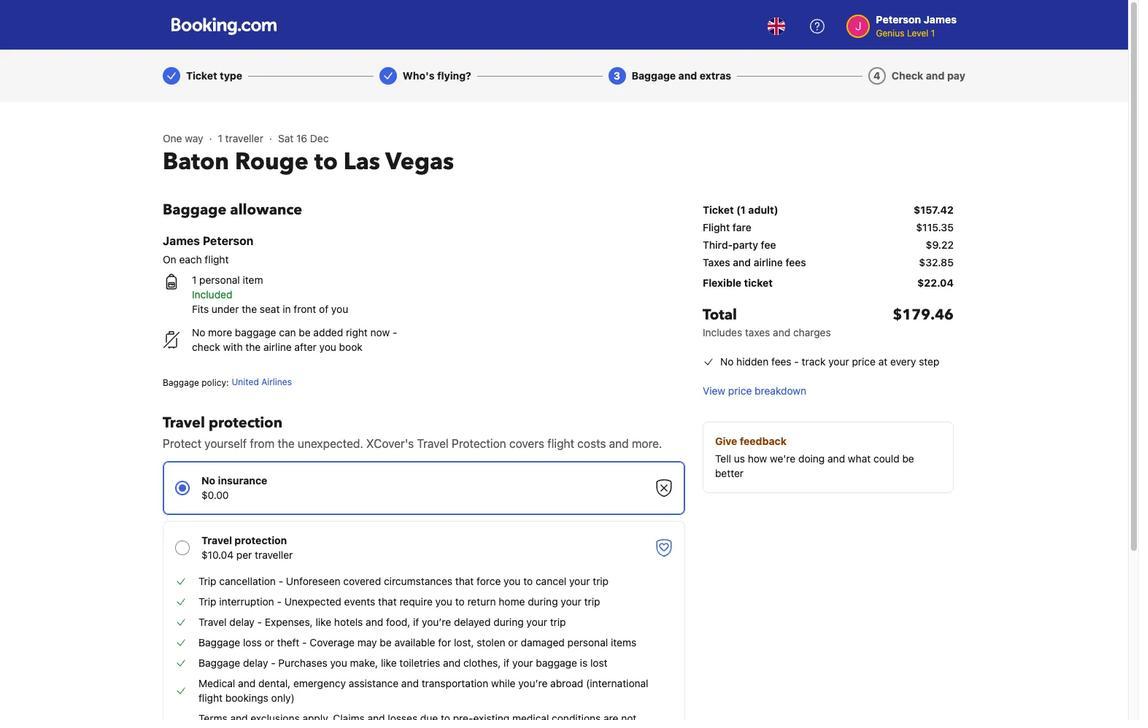 Task type: locate. For each thing, give the bounding box(es) containing it.
airlines
[[262, 377, 292, 388]]

1 or from the left
[[265, 637, 274, 649]]

2 vertical spatial trip
[[550, 616, 566, 629]]

1 vertical spatial 1
[[218, 132, 223, 145]]

0 vertical spatial airline
[[754, 256, 783, 269]]

flight
[[205, 253, 229, 266], [548, 437, 575, 451], [199, 692, 223, 705]]

1 vertical spatial traveller
[[255, 549, 293, 561]]

tell
[[716, 453, 732, 465]]

you're up the for in the left bottom of the page
[[422, 616, 451, 629]]

0 horizontal spatial price
[[729, 385, 752, 397]]

for
[[438, 637, 451, 649]]

0 vertical spatial the
[[242, 303, 257, 315]]

0 vertical spatial delay
[[230, 616, 255, 629]]

you inside the 1 personal item included fits under the seat in front of you
[[331, 303, 348, 315]]

your right cancel
[[570, 575, 590, 588]]

james up level
[[924, 13, 957, 26]]

1 row from the top
[[703, 200, 954, 221]]

and right taxes
[[773, 326, 791, 339]]

no up check
[[192, 326, 205, 339]]

1 down on each flight
[[192, 274, 197, 286]]

the left seat at the left top
[[242, 303, 257, 315]]

during
[[528, 596, 558, 608], [494, 616, 524, 629]]

and inside taxes and airline fees cell
[[733, 256, 751, 269]]

personal up is
[[568, 637, 608, 649]]

personal
[[199, 274, 240, 286], [568, 637, 608, 649]]

could
[[874, 453, 900, 465]]

trip right cancel
[[593, 575, 609, 588]]

0 horizontal spatial james
[[163, 234, 200, 248]]

- right theft
[[302, 637, 307, 649]]

flexible ticket
[[703, 277, 773, 289]]

2 horizontal spatial to
[[524, 575, 533, 588]]

1 horizontal spatial during
[[528, 596, 558, 608]]

be right may
[[380, 637, 392, 649]]

travel
[[163, 413, 205, 433], [417, 437, 449, 451], [202, 534, 232, 547], [199, 616, 227, 629]]

ticket
[[745, 277, 773, 289]]

cancel
[[536, 575, 567, 588]]

1 vertical spatial protection
[[235, 534, 287, 547]]

baggage
[[235, 326, 276, 339], [536, 657, 578, 670]]

0 horizontal spatial personal
[[199, 274, 240, 286]]

and right costs
[[609, 437, 629, 451]]

travel up $10.04
[[202, 534, 232, 547]]

1 vertical spatial ticket
[[703, 204, 734, 216]]

1 vertical spatial baggage
[[536, 657, 578, 670]]

protection
[[209, 413, 283, 433], [235, 534, 287, 547]]

1 vertical spatial you're
[[519, 678, 548, 690]]

flexible ticket cell
[[703, 276, 773, 291]]

or
[[265, 637, 274, 649], [509, 637, 518, 649]]

0 horizontal spatial you're
[[422, 616, 451, 629]]

during down home
[[494, 616, 524, 629]]

2 vertical spatial the
[[278, 437, 295, 451]]

loss
[[243, 637, 262, 649]]

travel up protect
[[163, 413, 205, 433]]

flight inside travel protection protect yourself from the unexpected. xcover's travel protection covers flight costs and more.
[[548, 437, 575, 451]]

sat
[[278, 132, 294, 145]]

2 trip from the top
[[199, 596, 217, 608]]

peterson
[[877, 13, 922, 26], [203, 234, 254, 248]]

view
[[703, 385, 726, 397]]

you're
[[422, 616, 451, 629], [519, 678, 548, 690]]

row containing flexible ticket
[[703, 273, 954, 294]]

and inside give feedback tell us how we're doing and what could be better
[[828, 453, 846, 465]]

0 vertical spatial traveller
[[225, 132, 264, 145]]

james
[[924, 13, 957, 26], [163, 234, 200, 248]]

1 vertical spatial flight
[[548, 437, 575, 451]]

us
[[734, 453, 745, 465]]

personal inside radio
[[568, 637, 608, 649]]

1 horizontal spatial personal
[[568, 637, 608, 649]]

2 vertical spatial be
[[380, 637, 392, 649]]

1 vertical spatial if
[[504, 657, 510, 670]]

airline down fee
[[754, 256, 783, 269]]

no up "$0.00"
[[202, 475, 216, 487]]

0 vertical spatial during
[[528, 596, 558, 608]]

1 horizontal spatial peterson
[[877, 13, 922, 26]]

0 vertical spatial baggage
[[235, 326, 276, 339]]

you're right while
[[519, 678, 548, 690]]

0 horizontal spatial during
[[494, 616, 524, 629]]

baggage for baggage allowance
[[163, 200, 227, 220]]

like up coverage
[[316, 616, 332, 629]]

1 right level
[[931, 28, 936, 39]]

1 right way
[[218, 132, 223, 145]]

baggage loss or theft - coverage may be available for lost, stolen or damaged personal items
[[199, 637, 637, 649]]

front
[[294, 303, 316, 315]]

ticket up flight
[[703, 204, 734, 216]]

1 vertical spatial airline
[[264, 341, 292, 353]]

traveller inside travel protection $10.04 per traveller
[[255, 549, 293, 561]]

protection up from
[[209, 413, 283, 433]]

row
[[703, 200, 954, 221], [703, 221, 954, 238], [703, 238, 954, 256], [703, 256, 954, 273], [703, 273, 954, 294], [703, 294, 954, 346]]

unexpected.
[[298, 437, 364, 451]]

one
[[163, 132, 182, 145]]

give
[[716, 435, 738, 448]]

and left what
[[828, 453, 846, 465]]

per
[[237, 549, 252, 561]]

2 row from the top
[[703, 221, 954, 238]]

0 horizontal spatial to
[[315, 146, 338, 178]]

baggage up with
[[235, 326, 276, 339]]

you down coverage
[[330, 657, 347, 670]]

traveller up rouge
[[225, 132, 264, 145]]

4
[[874, 69, 881, 82]]

protection up 'per'
[[235, 534, 287, 547]]

airline down can
[[264, 341, 292, 353]]

rouge
[[235, 146, 309, 178]]

no left hidden
[[721, 356, 734, 368]]

to left cancel
[[524, 575, 533, 588]]

4 row from the top
[[703, 256, 954, 273]]

2 · from the left
[[269, 132, 272, 145]]

booking.com logo image
[[172, 17, 277, 35], [172, 17, 277, 35]]

2 vertical spatial flight
[[199, 692, 223, 705]]

0 horizontal spatial like
[[316, 616, 332, 629]]

2 horizontal spatial be
[[903, 453, 915, 465]]

1 vertical spatial delay
[[243, 657, 268, 670]]

1 horizontal spatial ticket
[[703, 204, 734, 216]]

policy:
[[202, 377, 229, 388]]

1 horizontal spatial you're
[[519, 678, 548, 690]]

on each flight
[[163, 253, 229, 266]]

no more baggage can be added right now - check with the airline after you book
[[192, 326, 398, 353]]

the right from
[[278, 437, 295, 451]]

dec
[[310, 132, 329, 145]]

1 vertical spatial james
[[163, 234, 200, 248]]

0 horizontal spatial be
[[299, 326, 311, 339]]

price
[[852, 356, 876, 368], [729, 385, 752, 397]]

- right now at the left top of the page
[[393, 326, 398, 339]]

0 vertical spatial trip
[[199, 575, 217, 588]]

lost
[[591, 657, 608, 670]]

0 vertical spatial that
[[455, 575, 474, 588]]

total cell
[[703, 305, 831, 340]]

1 horizontal spatial airline
[[754, 256, 783, 269]]

check
[[892, 69, 924, 82]]

flight down medical at the left bottom of the page
[[199, 692, 223, 705]]

1 vertical spatial trip
[[199, 596, 217, 608]]

0 vertical spatial ticket
[[186, 69, 217, 82]]

travel for travel protection protect yourself from the unexpected. xcover's travel protection covers flight costs and more.
[[163, 413, 205, 433]]

airline inside no more baggage can be added right now - check with the airline after you book
[[264, 341, 292, 353]]

under
[[212, 303, 239, 315]]

0 horizontal spatial ticket
[[186, 69, 217, 82]]

be right could
[[903, 453, 915, 465]]

be inside no more baggage can be added right now - check with the airline after you book
[[299, 326, 311, 339]]

allowance
[[230, 200, 302, 220]]

that left force
[[455, 575, 474, 588]]

0 horizontal spatial airline
[[264, 341, 292, 353]]

$179.46 cell
[[893, 305, 954, 340]]

1 vertical spatial trip
[[585, 596, 601, 608]]

more.
[[632, 437, 663, 451]]

0 vertical spatial james
[[924, 13, 957, 26]]

16
[[296, 132, 308, 145]]

2 horizontal spatial 1
[[931, 28, 936, 39]]

to
[[315, 146, 338, 178], [524, 575, 533, 588], [455, 596, 465, 608]]

2 vertical spatial 1
[[192, 274, 197, 286]]

none radio containing no insurance
[[163, 461, 686, 515]]

1 trip from the top
[[199, 575, 217, 588]]

None radio
[[163, 521, 686, 721]]

protection inside travel protection $10.04 per traveller
[[235, 534, 287, 547]]

trip up the lost
[[585, 596, 601, 608]]

fee
[[761, 239, 777, 251]]

flight inside medical and dental, emergency assistance and transportation while you're abroad (international flight bookings only)
[[199, 692, 223, 705]]

0 horizontal spatial 1
[[192, 274, 197, 286]]

of
[[319, 303, 329, 315]]

none radio containing travel protection
[[163, 521, 686, 721]]

0 vertical spatial be
[[299, 326, 311, 339]]

2 vertical spatial no
[[202, 475, 216, 487]]

0 horizontal spatial baggage
[[235, 326, 276, 339]]

0 horizontal spatial or
[[265, 637, 274, 649]]

view price breakdown link
[[703, 384, 807, 399]]

ticket left type
[[186, 69, 217, 82]]

type
[[220, 69, 242, 82]]

on
[[163, 253, 176, 266]]

1 vertical spatial be
[[903, 453, 915, 465]]

1 vertical spatial personal
[[568, 637, 608, 649]]

stolen
[[477, 637, 506, 649]]

delay down interruption at the left of page
[[230, 616, 255, 629]]

you
[[331, 303, 348, 315], [319, 341, 337, 353], [504, 575, 521, 588], [436, 596, 453, 608], [330, 657, 347, 670]]

and down baggage delay - purchases you make, like toiletries and clothes, if your baggage is lost
[[402, 678, 419, 690]]

ticket
[[186, 69, 217, 82], [703, 204, 734, 216]]

1 vertical spatial the
[[246, 341, 261, 353]]

traveller for baton rouge to las vegas
[[225, 132, 264, 145]]

1 horizontal spatial james
[[924, 13, 957, 26]]

0 vertical spatial to
[[315, 146, 338, 178]]

give feedback tell us how we're doing and what could be better
[[716, 435, 915, 480]]

travel inside travel protection $10.04 per traveller
[[202, 534, 232, 547]]

table
[[703, 200, 954, 346]]

0 vertical spatial no
[[192, 326, 205, 339]]

flight down james peterson
[[205, 253, 229, 266]]

6 row from the top
[[703, 294, 954, 346]]

baggage left policy: in the bottom left of the page
[[163, 377, 199, 388]]

1 · from the left
[[209, 132, 212, 145]]

baggage left loss
[[199, 637, 240, 649]]

3 row from the top
[[703, 238, 954, 256]]

- inside no more baggage can be added right now - check with the airline after you book
[[393, 326, 398, 339]]

james peterson
[[163, 234, 254, 248]]

and down third-party fee cell
[[733, 256, 751, 269]]

check and pay
[[892, 69, 966, 82]]

and left extras
[[679, 69, 698, 82]]

0 vertical spatial protection
[[209, 413, 283, 433]]

· left sat
[[269, 132, 272, 145]]

be inside give feedback tell us how we're doing and what could be better
[[903, 453, 915, 465]]

if right food,
[[413, 616, 419, 629]]

0 vertical spatial price
[[852, 356, 876, 368]]

baggage for baggage delay - purchases you make, like toiletries and clothes, if your baggage is lost
[[199, 657, 240, 670]]

no inside no more baggage can be added right now - check with the airline after you book
[[192, 326, 205, 339]]

flight left costs
[[548, 437, 575, 451]]

third-
[[703, 239, 733, 251]]

· right way
[[209, 132, 212, 145]]

price left at
[[852, 356, 876, 368]]

baggage inside baggage policy: united airlines
[[163, 377, 199, 388]]

0 vertical spatial 1
[[931, 28, 936, 39]]

1 vertical spatial like
[[381, 657, 397, 670]]

5 row from the top
[[703, 273, 954, 294]]

baggage up abroad
[[536, 657, 578, 670]]

row containing total
[[703, 294, 954, 346]]

- left unforeseen
[[279, 575, 283, 588]]

you right of
[[331, 303, 348, 315]]

0 horizontal spatial if
[[413, 616, 419, 629]]

0 vertical spatial fees
[[786, 256, 807, 269]]

peterson up genius at the right top
[[877, 13, 922, 26]]

trip up damaged
[[550, 616, 566, 629]]

pay
[[948, 69, 966, 82]]

and inside travel protection protect yourself from the unexpected. xcover's travel protection covers flight costs and more.
[[609, 437, 629, 451]]

1 horizontal spatial or
[[509, 637, 518, 649]]

$32.85
[[920, 256, 954, 269]]

added
[[314, 326, 343, 339]]

feedback
[[740, 435, 787, 448]]

step
[[919, 356, 940, 368]]

or right loss
[[265, 637, 274, 649]]

0 vertical spatial like
[[316, 616, 332, 629]]

baggage right 3
[[632, 69, 676, 82]]

make,
[[350, 657, 378, 670]]

james up each
[[163, 234, 200, 248]]

to down dec
[[315, 146, 338, 178]]

traveller inside one way · 1 traveller · sat 16 dec baton rouge to las vegas
[[225, 132, 264, 145]]

james inside peterson james genius level 1
[[924, 13, 957, 26]]

travel down interruption at the left of page
[[199, 616, 227, 629]]

like right make,
[[381, 657, 397, 670]]

$179.46
[[893, 305, 954, 325]]

to inside one way · 1 traveller · sat 16 dec baton rouge to las vegas
[[315, 146, 338, 178]]

personal inside the 1 personal item included fits under the seat in front of you
[[199, 274, 240, 286]]

travel for travel protection $10.04 per traveller
[[202, 534, 232, 547]]

trip down $10.04
[[199, 575, 217, 588]]

baggage up medical at the left bottom of the page
[[199, 657, 240, 670]]

and up bookings
[[238, 678, 256, 690]]

2 vertical spatial to
[[455, 596, 465, 608]]

1 vertical spatial fees
[[772, 356, 792, 368]]

0 horizontal spatial ·
[[209, 132, 212, 145]]

0 vertical spatial peterson
[[877, 13, 922, 26]]

1 vertical spatial no
[[721, 356, 734, 368]]

fits
[[192, 303, 209, 315]]

personal up included
[[199, 274, 240, 286]]

table containing total
[[703, 200, 954, 346]]

more
[[208, 326, 232, 339]]

baggage and extras
[[632, 69, 732, 82]]

1 vertical spatial during
[[494, 616, 524, 629]]

the
[[242, 303, 257, 315], [246, 341, 261, 353], [278, 437, 295, 451]]

the right with
[[246, 341, 261, 353]]

$157.42
[[914, 204, 954, 216]]

home
[[499, 596, 525, 608]]

traveller right 'per'
[[255, 549, 293, 561]]

None radio
[[163, 461, 686, 515]]

unforeseen
[[286, 575, 341, 588]]

1 vertical spatial peterson
[[203, 234, 254, 248]]

delay
[[230, 616, 255, 629], [243, 657, 268, 670]]

0 vertical spatial flight
[[205, 253, 229, 266]]

1 horizontal spatial baggage
[[536, 657, 578, 670]]

you down added
[[319, 341, 337, 353]]

protection inside travel protection protect yourself from the unexpected. xcover's travel protection covers flight costs and more.
[[209, 413, 283, 433]]

1 horizontal spatial ·
[[269, 132, 272, 145]]

price right view
[[729, 385, 752, 397]]

that up "travel delay - expenses, like hotels and food, if you're delayed during your trip"
[[378, 596, 397, 608]]

trip left interruption at the left of page
[[199, 596, 217, 608]]

expenses,
[[265, 616, 313, 629]]

protection
[[452, 437, 507, 451]]

flexible
[[703, 277, 742, 289]]

your up damaged
[[527, 616, 548, 629]]

require
[[400, 596, 433, 608]]

or right stolen
[[509, 637, 518, 649]]

and up "transportation"
[[443, 657, 461, 670]]

1 vertical spatial that
[[378, 596, 397, 608]]

cancellation
[[219, 575, 276, 588]]

ticket inside 'cell'
[[703, 204, 734, 216]]

if up while
[[504, 657, 510, 670]]

1 horizontal spatial price
[[852, 356, 876, 368]]

1 horizontal spatial that
[[455, 575, 474, 588]]

in
[[283, 303, 291, 315]]

delay for travel
[[230, 616, 255, 629]]

baggage up james peterson
[[163, 200, 227, 220]]

no insurance $0.00
[[202, 475, 268, 502]]

0 vertical spatial personal
[[199, 274, 240, 286]]

third-party fee cell
[[703, 238, 777, 253]]

during down cancel
[[528, 596, 558, 608]]

delay down loss
[[243, 657, 268, 670]]

available
[[395, 637, 436, 649]]

-
[[393, 326, 398, 339], [795, 356, 799, 368], [279, 575, 283, 588], [277, 596, 282, 608], [257, 616, 262, 629], [302, 637, 307, 649], [271, 657, 276, 670]]

$22.04 cell
[[918, 276, 954, 291]]

peterson down baggage allowance
[[203, 234, 254, 248]]

·
[[209, 132, 212, 145], [269, 132, 272, 145]]

flight for protection
[[548, 437, 575, 451]]

your right track
[[829, 356, 850, 368]]

0 horizontal spatial that
[[378, 596, 397, 608]]

row containing ticket (1 adult)
[[703, 200, 954, 221]]

0 vertical spatial trip
[[593, 575, 609, 588]]

be up after
[[299, 326, 311, 339]]

to left return
[[455, 596, 465, 608]]

(international
[[586, 678, 649, 690]]

baggage for baggage loss or theft - coverage may be available for lost, stolen or damaged personal items
[[199, 637, 240, 649]]

1 vertical spatial price
[[729, 385, 752, 397]]

1 horizontal spatial 1
[[218, 132, 223, 145]]



Task type: vqa. For each thing, say whether or not it's contained in the screenshot.
What's a self-transfer flight? LINK
no



Task type: describe. For each thing, give the bounding box(es) containing it.
while
[[491, 678, 516, 690]]

no for no hidden fees - track your price at every step
[[721, 356, 734, 368]]

baggage allowance
[[163, 200, 302, 220]]

baggage for baggage and extras
[[632, 69, 676, 82]]

force
[[477, 575, 501, 588]]

events
[[344, 596, 376, 608]]

we're
[[770, 453, 796, 465]]

the inside the 1 personal item included fits under the seat in front of you
[[242, 303, 257, 315]]

trip for trip interruption - unexpected events that require you to return home during your trip
[[585, 596, 601, 608]]

travel protection $10.04 per traveller
[[202, 534, 293, 561]]

your down cancel
[[561, 596, 582, 608]]

you right require
[[436, 596, 453, 608]]

trip for trip cancellation - unforeseen covered circumstances that force you to cancel your trip
[[199, 575, 217, 588]]

no for no more baggage can be added right now - check with the airline after you book
[[192, 326, 205, 339]]

and left pay
[[926, 69, 945, 82]]

your up while
[[513, 657, 533, 670]]

third-party fee
[[703, 239, 777, 251]]

what
[[848, 453, 871, 465]]

protection for travel protection protect yourself from the unexpected. xcover's travel protection covers flight costs and more.
[[209, 413, 283, 433]]

$9.22 cell
[[926, 238, 954, 253]]

doing
[[799, 453, 825, 465]]

purchases
[[279, 657, 328, 670]]

seat
[[260, 303, 280, 315]]

interruption
[[219, 596, 274, 608]]

travel right xcover's
[[417, 437, 449, 451]]

$115.35
[[917, 221, 954, 234]]

item
[[243, 274, 263, 286]]

1 inside the 1 personal item included fits under the seat in front of you
[[192, 274, 197, 286]]

ticket (1 adult)
[[703, 204, 779, 216]]

track
[[802, 356, 826, 368]]

price inside 'link'
[[729, 385, 752, 397]]

row containing third-party fee
[[703, 238, 954, 256]]

with
[[223, 341, 243, 353]]

1 horizontal spatial be
[[380, 637, 392, 649]]

theft
[[277, 637, 300, 649]]

no hidden fees - track your price at every step
[[721, 356, 940, 368]]

traveller for $10.04 per traveller
[[255, 549, 293, 561]]

flying?
[[437, 69, 472, 82]]

1 horizontal spatial to
[[455, 596, 465, 608]]

who's
[[403, 69, 435, 82]]

is
[[580, 657, 588, 670]]

view price breakdown
[[703, 385, 807, 397]]

fees inside cell
[[786, 256, 807, 269]]

taxes and airline fees
[[703, 256, 807, 269]]

$157.42 cell
[[914, 203, 954, 218]]

peterson james genius level 1
[[877, 13, 957, 39]]

united airlines link
[[232, 377, 292, 388]]

extras
[[700, 69, 732, 82]]

only)
[[271, 692, 295, 705]]

trip interruption - unexpected events that require you to return home during your trip
[[199, 596, 601, 608]]

$32.85 cell
[[920, 256, 954, 270]]

view price breakdown element
[[703, 384, 807, 399]]

emergency
[[293, 678, 346, 690]]

bookings
[[225, 692, 269, 705]]

1 vertical spatial to
[[524, 575, 533, 588]]

lost,
[[454, 637, 474, 649]]

(1
[[737, 204, 746, 216]]

who's flying?
[[403, 69, 472, 82]]

1 inside peterson james genius level 1
[[931, 28, 936, 39]]

1 inside one way · 1 traveller · sat 16 dec baton rouge to las vegas
[[218, 132, 223, 145]]

during for delayed
[[494, 616, 524, 629]]

may
[[358, 637, 377, 649]]

taxes and airline fees cell
[[703, 256, 807, 270]]

baggage for baggage policy: united airlines
[[163, 377, 199, 388]]

you're inside medical and dental, emergency assistance and transportation while you're abroad (international flight bookings only)
[[519, 678, 548, 690]]

$22.04
[[918, 277, 954, 289]]

taxes
[[703, 256, 731, 269]]

1 horizontal spatial if
[[504, 657, 510, 670]]

trip for trip interruption - unexpected events that require you to return home during your trip
[[199, 596, 217, 608]]

travel for travel delay - expenses, like hotels and food, if you're delayed during your trip
[[199, 616, 227, 629]]

toiletries
[[400, 657, 441, 670]]

ticket (1 adult) cell
[[703, 203, 779, 218]]

baggage delay - purchases you make, like toiletries and clothes, if your baggage is lost
[[199, 657, 608, 670]]

- up loss
[[257, 616, 262, 629]]

- left track
[[795, 356, 799, 368]]

transportation
[[422, 678, 489, 690]]

from
[[250, 437, 275, 451]]

protect
[[163, 437, 202, 451]]

includes
[[703, 326, 743, 339]]

travel delay - expenses, like hotels and food, if you're delayed during your trip
[[199, 616, 566, 629]]

1 horizontal spatial like
[[381, 657, 397, 670]]

baggage inside no more baggage can be added right now - check with the airline after you book
[[235, 326, 276, 339]]

better
[[716, 467, 744, 480]]

- up dental,
[[271, 657, 276, 670]]

- up expenses,
[[277, 596, 282, 608]]

row containing flight fare
[[703, 221, 954, 238]]

one way · 1 traveller · sat 16 dec baton rouge to las vegas
[[163, 132, 454, 178]]

charges
[[794, 326, 831, 339]]

fare
[[733, 221, 752, 234]]

baton
[[163, 146, 229, 178]]

ticket type
[[186, 69, 242, 82]]

breakdown
[[755, 385, 807, 397]]

at
[[879, 356, 888, 368]]

abroad
[[551, 678, 584, 690]]

flight for and
[[199, 692, 223, 705]]

baggage policy: united airlines
[[163, 377, 292, 388]]

you inside no more baggage can be added right now - check with the airline after you book
[[319, 341, 337, 353]]

now
[[371, 326, 390, 339]]

you up home
[[504, 575, 521, 588]]

total includes taxes and charges
[[703, 305, 831, 339]]

during for home
[[528, 596, 558, 608]]

costs
[[578, 437, 606, 451]]

protection for travel protection $10.04 per traveller
[[235, 534, 287, 547]]

trip for travel delay - expenses, like hotels and food, if you're delayed during your trip
[[550, 616, 566, 629]]

included
[[192, 288, 233, 301]]

trip cancellation - unforeseen covered circumstances that force you to cancel your trip
[[199, 575, 609, 588]]

0 vertical spatial if
[[413, 616, 419, 629]]

and inside "total includes taxes and charges"
[[773, 326, 791, 339]]

baggage inside radio
[[536, 657, 578, 670]]

coverage
[[310, 637, 355, 649]]

yourself
[[205, 437, 247, 451]]

0 vertical spatial you're
[[422, 616, 451, 629]]

peterson inside peterson james genius level 1
[[877, 13, 922, 26]]

and up may
[[366, 616, 383, 629]]

airline inside taxes and airline fees cell
[[754, 256, 783, 269]]

flight fare cell
[[703, 221, 752, 235]]

return
[[468, 596, 496, 608]]

delay for baggage
[[243, 657, 268, 670]]

total
[[703, 305, 738, 325]]

genius
[[877, 28, 905, 39]]

the inside travel protection protect yourself from the unexpected. xcover's travel protection covers flight costs and more.
[[278, 437, 295, 451]]

flight
[[703, 221, 730, 234]]

dental,
[[258, 678, 291, 690]]

check
[[192, 341, 220, 353]]

the inside no more baggage can be added right now - check with the airline after you book
[[246, 341, 261, 353]]

clothes,
[[464, 657, 501, 670]]

ticket for ticket type
[[186, 69, 217, 82]]

2 or from the left
[[509, 637, 518, 649]]

vegas
[[386, 146, 454, 178]]

row containing taxes and airline fees
[[703, 256, 954, 273]]

taxes
[[745, 326, 771, 339]]

$0.00
[[202, 489, 229, 502]]

adult)
[[749, 204, 779, 216]]

ticket for ticket (1 adult)
[[703, 204, 734, 216]]

no inside no insurance $0.00
[[202, 475, 216, 487]]

party
[[733, 239, 759, 251]]

$115.35 cell
[[917, 221, 954, 235]]

medical and dental, emergency assistance and transportation while you're abroad (international flight bookings only)
[[199, 678, 649, 705]]

0 horizontal spatial peterson
[[203, 234, 254, 248]]

every
[[891, 356, 917, 368]]



